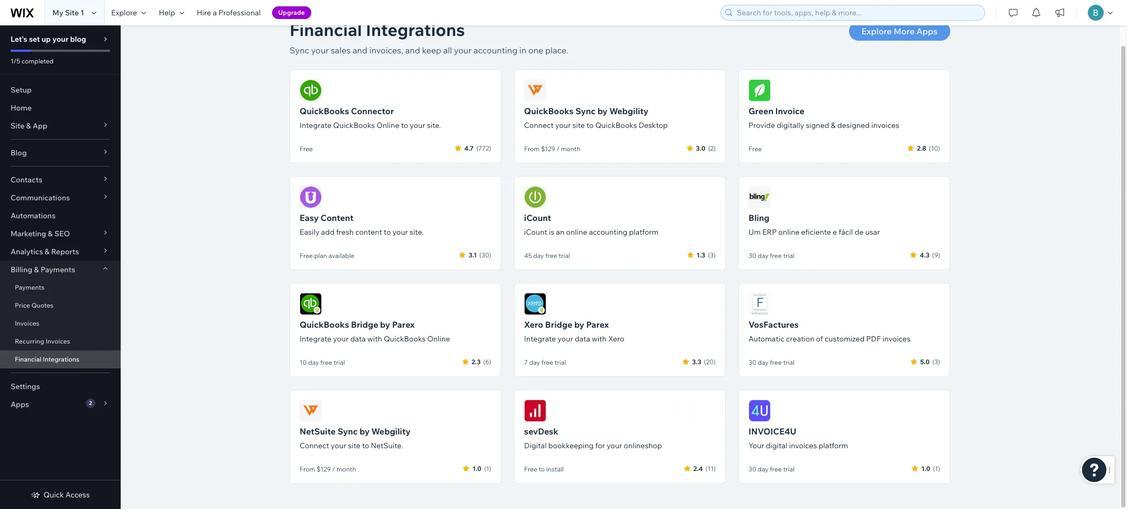 Task type: locate. For each thing, give the bounding box(es) containing it.
0 horizontal spatial and
[[353, 45, 368, 56]]

1 data from the left
[[350, 335, 366, 344]]

data inside "xero bridge by parex integrate your data with xero"
[[575, 335, 590, 344]]

webgility inside netsuite sync by webgility connect your site to netsuite.
[[372, 427, 411, 437]]

2 1.0 (1) from the left
[[922, 465, 940, 473]]

0 vertical spatial site.
[[427, 121, 441, 130]]

communications
[[11, 193, 70, 203]]

site
[[65, 8, 79, 17], [11, 121, 24, 131]]

easily
[[300, 228, 320, 237]]

& right billing
[[34, 265, 39, 275]]

your inside quickbooks sync by webgility connect your site to quickbooks desktop
[[555, 121, 571, 130]]

eficiente
[[801, 228, 831, 237]]

1 horizontal spatial (3)
[[933, 358, 940, 366]]

webgility up 'netsuite.' at the left bottom
[[372, 427, 411, 437]]

/ for quickbooks
[[557, 145, 560, 153]]

creation
[[786, 335, 815, 344]]

1 vertical spatial from $129 / month
[[300, 466, 356, 474]]

trial for xero
[[555, 359, 566, 367]]

1.0 (1)
[[473, 465, 491, 473], [922, 465, 940, 473]]

bridge for xero
[[545, 320, 573, 330]]

day for icount
[[533, 252, 544, 260]]

connect for netsuite
[[300, 442, 329, 451]]

0 vertical spatial explore
[[111, 8, 137, 17]]

0 vertical spatial payments
[[41, 265, 75, 275]]

30 day free trial
[[749, 252, 795, 260], [749, 359, 795, 367], [749, 466, 795, 474]]

1.0
[[473, 465, 482, 473], [922, 465, 931, 473]]

connect for quickbooks
[[524, 121, 554, 130]]

platform
[[629, 228, 659, 237], [819, 442, 848, 451]]

free right 7
[[542, 359, 553, 367]]

4.7
[[464, 144, 474, 152]]

by for quickbooks bridge by parex
[[380, 320, 390, 330]]

0 vertical spatial (3)
[[708, 251, 716, 259]]

invoice
[[776, 106, 805, 117]]

2 data from the left
[[575, 335, 590, 344]]

1 vertical spatial invoices
[[883, 335, 911, 344]]

free plan available
[[300, 252, 354, 260]]

online right erp
[[779, 228, 800, 237]]

day right 10
[[308, 359, 319, 367]]

financial for financial integrations sync your sales and invoices, and keep all your accounting in one place.
[[290, 19, 362, 40]]

0 horizontal spatial webgility
[[372, 427, 411, 437]]

(2)
[[708, 144, 716, 152]]

platform inside icount icount is an online accounting platform
[[629, 228, 659, 237]]

1 horizontal spatial month
[[561, 145, 581, 153]]

day for bling
[[758, 252, 769, 260]]

site left 1
[[65, 8, 79, 17]]

sync for quickbooks sync by webgility
[[576, 106, 596, 117]]

integrations
[[366, 19, 465, 40], [43, 356, 79, 364]]

invoices down 'invoices' link
[[46, 338, 70, 346]]

quickbooks connector icon image
[[300, 79, 322, 102]]

& inside popup button
[[45, 247, 50, 257]]

online
[[377, 121, 399, 130], [427, 335, 450, 344]]

2.4
[[694, 465, 703, 473]]

3 30 day free trial from the top
[[749, 466, 795, 474]]

30 day free trial down digital
[[749, 466, 795, 474]]

free down erp
[[770, 252, 782, 260]]

from
[[524, 145, 540, 153], [300, 466, 315, 474]]

2 vertical spatial sync
[[338, 427, 358, 437]]

payments inside popup button
[[41, 265, 75, 275]]

invoices inside the recurring invoices link
[[46, 338, 70, 346]]

xero
[[524, 320, 543, 330], [608, 335, 625, 344]]

0 vertical spatial xero
[[524, 320, 543, 330]]

explore inside button
[[862, 26, 892, 37]]

1.0 (1) for webgility
[[473, 465, 491, 473]]

0 horizontal spatial accounting
[[474, 45, 518, 56]]

invoices up recurring
[[15, 320, 39, 328]]

easy content icon image
[[300, 186, 322, 209]]

1.0 for webgility
[[473, 465, 482, 473]]

seo
[[54, 229, 70, 239]]

30 down your
[[749, 466, 757, 474]]

to inside quickbooks sync by webgility connect your site to quickbooks desktop
[[587, 121, 594, 130]]

3 30 from the top
[[749, 466, 757, 474]]

recurring invoices
[[15, 338, 70, 346]]

green invoice provide digitally signed & designed invoices
[[749, 106, 900, 130]]

1 vertical spatial site
[[348, 442, 360, 451]]

trial for invoice4u
[[783, 466, 795, 474]]

0 horizontal spatial data
[[350, 335, 366, 344]]

parex inside quickbooks bridge by parex integrate your data with quickbooks online
[[392, 320, 415, 330]]

1 horizontal spatial webgility
[[610, 106, 649, 117]]

apps down settings
[[11, 400, 29, 410]]

invoices inside vosfactures automatic creation of customized pdf invoices
[[883, 335, 911, 344]]

accounting right an
[[589, 228, 628, 237]]

bridge inside quickbooks bridge by parex integrate your data with quickbooks online
[[351, 320, 378, 330]]

0 horizontal spatial /
[[332, 466, 335, 474]]

&
[[831, 121, 836, 130], [26, 121, 31, 131], [48, 229, 53, 239], [45, 247, 50, 257], [34, 265, 39, 275]]

billing & payments
[[11, 265, 75, 275]]

free for invoice4u
[[770, 466, 782, 474]]

1 vertical spatial webgility
[[372, 427, 411, 437]]

free
[[300, 145, 313, 153], [749, 145, 762, 153], [300, 252, 313, 260], [524, 466, 537, 474]]

0 vertical spatial 30
[[749, 252, 757, 260]]

site. inside easy content easily add fresh content to your site.
[[410, 228, 424, 237]]

sync
[[290, 45, 309, 56], [576, 106, 596, 117], [338, 427, 358, 437]]

2 vertical spatial 30
[[749, 466, 757, 474]]

(11)
[[706, 465, 716, 473]]

invoice4u icon image
[[749, 400, 771, 423]]

designed
[[838, 121, 870, 130]]

1 bridge from the left
[[351, 320, 378, 330]]

day down automatic
[[758, 359, 769, 367]]

1 horizontal spatial 1.0
[[922, 465, 931, 473]]

1 vertical spatial online
[[427, 335, 450, 344]]

quickbooks
[[300, 106, 349, 117], [524, 106, 574, 117], [333, 121, 375, 130], [595, 121, 637, 130], [300, 320, 349, 330], [384, 335, 426, 344]]

& for reports
[[45, 247, 50, 257]]

1 1.0 (1) from the left
[[473, 465, 491, 473]]

icount icon image
[[524, 186, 546, 209]]

30 for vosfactures
[[749, 359, 757, 367]]

integrate for xero
[[524, 335, 556, 344]]

2.4 (11)
[[694, 465, 716, 473]]

pdf
[[867, 335, 881, 344]]

financial integrations
[[15, 356, 79, 364]]

/ for netsuite
[[332, 466, 335, 474]]

1 vertical spatial invoices
[[46, 338, 70, 346]]

& right signed on the right of page
[[831, 121, 836, 130]]

trial for vosfactures
[[783, 359, 795, 367]]

payments down analytics & reports popup button
[[41, 265, 75, 275]]

0 horizontal spatial financial
[[15, 356, 41, 364]]

bridge inside "xero bridge by parex integrate your data with xero"
[[545, 320, 573, 330]]

0 horizontal spatial with
[[368, 335, 382, 344]]

quickbooks bridge by parex icon image
[[300, 293, 322, 316]]

& left seo at the top
[[48, 229, 53, 239]]

month down quickbooks sync by webgility connect your site to quickbooks desktop
[[561, 145, 581, 153]]

1 horizontal spatial integrations
[[366, 19, 465, 40]]

install
[[546, 466, 564, 474]]

webgility inside quickbooks sync by webgility connect your site to quickbooks desktop
[[610, 106, 649, 117]]

1 parex from the left
[[392, 320, 415, 330]]

month down netsuite sync by webgility connect your site to netsuite.
[[337, 466, 356, 474]]

free for vosfactures
[[770, 359, 782, 367]]

e
[[833, 228, 837, 237]]

from right (772)
[[524, 145, 540, 153]]

1 30 day free trial from the top
[[749, 252, 795, 260]]

trial down an
[[559, 252, 570, 260]]

0 horizontal spatial connect
[[300, 442, 329, 451]]

with
[[368, 335, 382, 344], [592, 335, 607, 344]]

completed
[[22, 57, 54, 65]]

quick
[[44, 491, 64, 500]]

digitally
[[777, 121, 804, 130]]

0 horizontal spatial sync
[[290, 45, 309, 56]]

1 vertical spatial site
[[11, 121, 24, 131]]

financial down recurring
[[15, 356, 41, 364]]

integrations for financial integrations
[[43, 356, 79, 364]]

0 horizontal spatial bridge
[[351, 320, 378, 330]]

financial up sales
[[290, 19, 362, 40]]

1 vertical spatial month
[[337, 466, 356, 474]]

financial for financial integrations
[[15, 356, 41, 364]]

1.0 for invoices
[[922, 465, 931, 473]]

site inside popup button
[[11, 121, 24, 131]]

$129 up icount icon
[[541, 145, 555, 153]]

site. inside the quickbooks connector integrate quickbooks online to your site.
[[427, 121, 441, 130]]

0 horizontal spatial site.
[[410, 228, 424, 237]]

1 horizontal spatial financial
[[290, 19, 362, 40]]

0 horizontal spatial month
[[337, 466, 356, 474]]

parex for xero bridge by parex
[[586, 320, 609, 330]]

free for icount
[[546, 252, 557, 260]]

for
[[595, 442, 605, 451]]

online inside bling um erp online eficiente e fácil de usar
[[779, 228, 800, 237]]

your inside the quickbooks connector integrate quickbooks online to your site.
[[410, 121, 425, 130]]

trial right 10
[[334, 359, 345, 367]]

& inside 'dropdown button'
[[48, 229, 53, 239]]

1 vertical spatial sync
[[576, 106, 596, 117]]

30 down um
[[749, 252, 757, 260]]

quickbooks bridge by parex integrate your data with quickbooks online
[[300, 320, 450, 344]]

1 horizontal spatial site
[[65, 8, 79, 17]]

5.0
[[920, 358, 930, 366]]

platform inside 'invoice4u your digital invoices platform'
[[819, 442, 848, 451]]

accounting inside financial integrations sync your sales and invoices, and keep all your accounting in one place.
[[474, 45, 518, 56]]

from $129 / month down netsuite
[[300, 466, 356, 474]]

by inside netsuite sync by webgility connect your site to netsuite.
[[360, 427, 370, 437]]

1 vertical spatial icount
[[524, 228, 547, 237]]

free
[[546, 252, 557, 260], [770, 252, 782, 260], [320, 359, 332, 367], [542, 359, 553, 367], [770, 359, 782, 367], [770, 466, 782, 474]]

1 vertical spatial platform
[[819, 442, 848, 451]]

provide
[[749, 121, 775, 130]]

1 vertical spatial (3)
[[933, 358, 940, 366]]

your inside sidebar element
[[52, 34, 68, 44]]

sidebar element
[[0, 25, 121, 510]]

1 30 from the top
[[749, 252, 757, 260]]

1.0 (1) for invoices
[[922, 465, 940, 473]]

trial for quickbooks
[[334, 359, 345, 367]]

to inside the quickbooks connector integrate quickbooks online to your site.
[[401, 121, 408, 130]]

(3)
[[708, 251, 716, 259], [933, 358, 940, 366]]

home
[[11, 103, 32, 113]]

& for app
[[26, 121, 31, 131]]

marketing & seo
[[11, 229, 70, 239]]

1 horizontal spatial parex
[[586, 320, 609, 330]]

4.7 (772)
[[464, 144, 491, 152]]

price quotes
[[15, 302, 53, 310]]

integrate down quickbooks connector icon
[[300, 121, 332, 130]]

free right 45
[[546, 252, 557, 260]]

1 vertical spatial 30
[[749, 359, 757, 367]]

marketing & seo button
[[0, 225, 121, 243]]

sync inside quickbooks sync by webgility connect your site to quickbooks desktop
[[576, 106, 596, 117]]

connector
[[351, 106, 394, 117]]

0 vertical spatial invoices
[[15, 320, 39, 328]]

0 vertical spatial icount
[[524, 213, 551, 223]]

explore down 'search for tools, apps, help & more...' field
[[862, 26, 892, 37]]

icount up is
[[524, 213, 551, 223]]

site inside netsuite sync by webgility connect your site to netsuite.
[[348, 442, 360, 451]]

trial down creation
[[783, 359, 795, 367]]

online inside the quickbooks connector integrate quickbooks online to your site.
[[377, 121, 399, 130]]

day right 7
[[529, 359, 540, 367]]

by inside quickbooks sync by webgility connect your site to quickbooks desktop
[[598, 106, 608, 117]]

marketing
[[11, 229, 46, 239]]

online right an
[[566, 228, 587, 237]]

0 horizontal spatial site
[[11, 121, 24, 131]]

2 horizontal spatial sync
[[576, 106, 596, 117]]

1.3 (3)
[[697, 251, 716, 259]]

connect inside quickbooks sync by webgility connect your site to quickbooks desktop
[[524, 121, 554, 130]]

trial down bling um erp online eficiente e fácil de usar
[[783, 252, 795, 260]]

1 horizontal spatial site
[[573, 121, 585, 130]]

day down erp
[[758, 252, 769, 260]]

1 vertical spatial connect
[[300, 442, 329, 451]]

invoices link
[[0, 315, 121, 333]]

quickbooks sync by webgility icon image
[[524, 79, 546, 102]]

30 down automatic
[[749, 359, 757, 367]]

0 horizontal spatial $129
[[317, 466, 331, 474]]

home link
[[0, 99, 121, 117]]

/ down quickbooks sync by webgility connect your site to quickbooks desktop
[[557, 145, 560, 153]]

0 vertical spatial /
[[557, 145, 560, 153]]

day for vosfactures
[[758, 359, 769, 367]]

2 and from the left
[[405, 45, 420, 56]]

explore for explore
[[111, 8, 137, 17]]

from for netsuite
[[300, 466, 315, 474]]

2 (1) from the left
[[933, 465, 940, 473]]

de
[[855, 228, 864, 237]]

1 vertical spatial xero
[[608, 335, 625, 344]]

(3) right 1.3
[[708, 251, 716, 259]]

(1) for webgility
[[484, 465, 491, 473]]

0 vertical spatial invoices
[[872, 121, 900, 130]]

by inside "xero bridge by parex integrate your data with xero"
[[574, 320, 585, 330]]

1 icount from the top
[[524, 213, 551, 223]]

sevdesk icon image
[[524, 400, 546, 423]]

explore right 1
[[111, 8, 137, 17]]

your inside quickbooks bridge by parex integrate your data with quickbooks online
[[333, 335, 349, 344]]

1 horizontal spatial invoices
[[46, 338, 70, 346]]

1 vertical spatial explore
[[862, 26, 892, 37]]

green
[[749, 106, 774, 117]]

webgility up desktop
[[610, 106, 649, 117]]

1 horizontal spatial explore
[[862, 26, 892, 37]]

invoices inside 'invoices' link
[[15, 320, 39, 328]]

0 horizontal spatial 1.0 (1)
[[473, 465, 491, 473]]

free for quickbooks
[[320, 359, 332, 367]]

2 vertical spatial 30 day free trial
[[749, 466, 795, 474]]

1 horizontal spatial and
[[405, 45, 420, 56]]

1 vertical spatial accounting
[[589, 228, 628, 237]]

1 vertical spatial integrations
[[43, 356, 79, 364]]

0 horizontal spatial platform
[[629, 228, 659, 237]]

1 horizontal spatial online
[[779, 228, 800, 237]]

payments
[[41, 265, 75, 275], [15, 284, 44, 292]]

1 horizontal spatial with
[[592, 335, 607, 344]]

to inside easy content easily add fresh content to your site.
[[384, 228, 391, 237]]

by inside quickbooks bridge by parex integrate your data with quickbooks online
[[380, 320, 390, 330]]

0 vertical spatial 30 day free trial
[[749, 252, 795, 260]]

and right sales
[[353, 45, 368, 56]]

7
[[524, 359, 528, 367]]

day right 45
[[533, 252, 544, 260]]

1 horizontal spatial online
[[427, 335, 450, 344]]

0 vertical spatial site
[[65, 8, 79, 17]]

1 horizontal spatial from $129 / month
[[524, 145, 581, 153]]

integrations up keep on the top
[[366, 19, 465, 40]]

webgility for quickbooks sync by webgility
[[610, 106, 649, 117]]

apps right more at the right of page
[[917, 26, 938, 37]]

sync inside netsuite sync by webgility connect your site to netsuite.
[[338, 427, 358, 437]]

2 30 day free trial from the top
[[749, 359, 795, 367]]

0 horizontal spatial online
[[377, 121, 399, 130]]

from for quickbooks
[[524, 145, 540, 153]]

free for xero
[[542, 359, 553, 367]]

1 horizontal spatial data
[[575, 335, 590, 344]]

$129 for quickbooks
[[541, 145, 555, 153]]

online inside quickbooks bridge by parex integrate your data with quickbooks online
[[427, 335, 450, 344]]

1 horizontal spatial $129
[[541, 145, 555, 153]]

1 vertical spatial $129
[[317, 466, 331, 474]]

accounting
[[474, 45, 518, 56], [589, 228, 628, 237]]

0 horizontal spatial apps
[[11, 400, 29, 410]]

data inside quickbooks bridge by parex integrate your data with quickbooks online
[[350, 335, 366, 344]]

from down netsuite
[[300, 466, 315, 474]]

2 1.0 from the left
[[922, 465, 931, 473]]

upgrade button
[[272, 6, 311, 19]]

invoices
[[872, 121, 900, 130], [883, 335, 911, 344], [789, 442, 817, 451]]

0 vertical spatial apps
[[917, 26, 938, 37]]

connect down netsuite
[[300, 442, 329, 451]]

(3) right 5.0
[[933, 358, 940, 366]]

Search for tools, apps, help & more... field
[[734, 5, 982, 20]]

financial inside "link"
[[15, 356, 41, 364]]

1 vertical spatial from
[[300, 466, 315, 474]]

bling um erp online eficiente e fácil de usar
[[749, 213, 880, 237]]

connect inside netsuite sync by webgility connect your site to netsuite.
[[300, 442, 329, 451]]

0 vertical spatial webgility
[[610, 106, 649, 117]]

0 horizontal spatial (3)
[[708, 251, 716, 259]]

1 horizontal spatial connect
[[524, 121, 554, 130]]

integrate up the 7 day free trial
[[524, 335, 556, 344]]

netsuite.
[[371, 442, 403, 451]]

integrations inside "link"
[[43, 356, 79, 364]]

analytics & reports button
[[0, 243, 121, 261]]

0 vertical spatial platform
[[629, 228, 659, 237]]

0 horizontal spatial parex
[[392, 320, 415, 330]]

0 vertical spatial connect
[[524, 121, 554, 130]]

connect down quickbooks sync by webgility icon
[[524, 121, 554, 130]]

0 vertical spatial financial
[[290, 19, 362, 40]]

quickbooks connector integrate quickbooks online to your site.
[[300, 106, 441, 130]]

1 horizontal spatial accounting
[[589, 228, 628, 237]]

2 with from the left
[[592, 335, 607, 344]]

invoices inside green invoice provide digitally signed & designed invoices
[[872, 121, 900, 130]]

free right 10
[[320, 359, 332, 367]]

icount left is
[[524, 228, 547, 237]]

0 horizontal spatial online
[[566, 228, 587, 237]]

(1) for invoices
[[933, 465, 940, 473]]

2 online from the left
[[779, 228, 800, 237]]

invoices right digital
[[789, 442, 817, 451]]

2 vertical spatial invoices
[[789, 442, 817, 451]]

1 with from the left
[[368, 335, 382, 344]]

2 30 from the top
[[749, 359, 757, 367]]

integrations for financial integrations sync your sales and invoices, and keep all your accounting in one place.
[[366, 19, 465, 40]]

& inside green invoice provide digitally signed & designed invoices
[[831, 121, 836, 130]]

webgility for netsuite sync by webgility
[[372, 427, 411, 437]]

from $129 / month up icount icon
[[524, 145, 581, 153]]

month for quickbooks
[[561, 145, 581, 153]]

1 1.0 from the left
[[473, 465, 482, 473]]

1 vertical spatial apps
[[11, 400, 29, 410]]

free down digital
[[770, 466, 782, 474]]

day down your
[[758, 466, 769, 474]]

free up easy content icon at top left
[[300, 145, 313, 153]]

1 horizontal spatial 1.0 (1)
[[922, 465, 940, 473]]

trial down "xero bridge by parex integrate your data with xero"
[[555, 359, 566, 367]]

invoices right designed
[[872, 121, 900, 130]]

30 day free trial down automatic
[[749, 359, 795, 367]]

parex inside "xero bridge by parex integrate your data with xero"
[[586, 320, 609, 330]]

a
[[213, 8, 217, 17]]

free for bling
[[770, 252, 782, 260]]

0 horizontal spatial invoices
[[15, 320, 39, 328]]

and left keep on the top
[[405, 45, 420, 56]]

1 horizontal spatial (1)
[[933, 465, 940, 473]]

let's set up your blog
[[11, 34, 86, 44]]

1 online from the left
[[566, 228, 587, 237]]

help
[[159, 8, 175, 17]]

help button
[[152, 0, 191, 25]]

$129 down netsuite
[[317, 466, 331, 474]]

1 vertical spatial 30 day free trial
[[749, 359, 795, 367]]

1 (1) from the left
[[484, 465, 491, 473]]

trial down digital
[[783, 466, 795, 474]]

data for xero
[[575, 335, 590, 344]]

analytics & reports
[[11, 247, 79, 257]]

2 bridge from the left
[[545, 320, 573, 330]]

invoices right the pdf
[[883, 335, 911, 344]]

/ down netsuite sync by webgility connect your site to netsuite.
[[332, 466, 335, 474]]

apps inside sidebar element
[[11, 400, 29, 410]]

1 vertical spatial financial
[[15, 356, 41, 364]]

0 horizontal spatial integrations
[[43, 356, 79, 364]]

30 day free trial down erp
[[749, 252, 795, 260]]

free down automatic
[[770, 359, 782, 367]]

0 vertical spatial accounting
[[474, 45, 518, 56]]

0 vertical spatial $129
[[541, 145, 555, 153]]

green invoice icon image
[[749, 79, 771, 102]]

integrate inside quickbooks bridge by parex integrate your data with quickbooks online
[[300, 335, 332, 344]]

0 horizontal spatial explore
[[111, 8, 137, 17]]

& for payments
[[34, 265, 39, 275]]

financial inside financial integrations sync your sales and invoices, and keep all your accounting in one place.
[[290, 19, 362, 40]]

site inside quickbooks sync by webgility connect your site to quickbooks desktop
[[573, 121, 585, 130]]

integrations down the recurring invoices link
[[43, 356, 79, 364]]

netsuite
[[300, 427, 336, 437]]

0 vertical spatial from $129 / month
[[524, 145, 581, 153]]

integrate inside "xero bridge by parex integrate your data with xero"
[[524, 335, 556, 344]]

with inside "xero bridge by parex integrate your data with xero"
[[592, 335, 607, 344]]

recurring
[[15, 338, 44, 346]]

1 horizontal spatial site.
[[427, 121, 441, 130]]

7 day free trial
[[524, 359, 566, 367]]

0 horizontal spatial 1.0
[[473, 465, 482, 473]]

& left 'app'
[[26, 121, 31, 131]]

0 vertical spatial from
[[524, 145, 540, 153]]

site & app button
[[0, 117, 121, 135]]

accounting left in
[[474, 45, 518, 56]]

& left 'reports'
[[45, 247, 50, 257]]

integrations inside financial integrations sync your sales and invoices, and keep all your accounting in one place.
[[366, 19, 465, 40]]

integrate up 10 day free trial
[[300, 335, 332, 344]]

3.1
[[469, 251, 477, 259]]

online
[[566, 228, 587, 237], [779, 228, 800, 237]]

payments up the price quotes
[[15, 284, 44, 292]]

content
[[355, 228, 382, 237]]

your inside sevdesk digital bookkeeping for your onlineshop
[[607, 442, 622, 451]]

2 parex from the left
[[586, 320, 609, 330]]

with inside quickbooks bridge by parex integrate your data with quickbooks online
[[368, 335, 382, 344]]

site down home
[[11, 121, 24, 131]]

1 vertical spatial /
[[332, 466, 335, 474]]



Task type: vqa. For each thing, say whether or not it's contained in the screenshot.
Let's set up your business within Sidebar element
no



Task type: describe. For each thing, give the bounding box(es) containing it.
data for quickbooks
[[350, 335, 366, 344]]

(30)
[[480, 251, 491, 259]]

sync inside financial integrations sync your sales and invoices, and keep all your accounting in one place.
[[290, 45, 309, 56]]

signed
[[806, 121, 829, 130]]

45
[[524, 252, 532, 260]]

(10)
[[929, 144, 940, 152]]

up
[[42, 34, 51, 44]]

integrate for quickbooks
[[300, 335, 332, 344]]

1/5 completed
[[11, 57, 54, 65]]

contacts
[[11, 175, 42, 185]]

online inside icount icount is an online accounting platform
[[566, 228, 587, 237]]

settings
[[11, 382, 40, 392]]

1.3
[[697, 251, 705, 259]]

financial integrations sync your sales and invoices, and keep all your accounting in one place.
[[290, 19, 569, 56]]

billing & payments button
[[0, 261, 121, 279]]

more
[[894, 26, 915, 37]]

financial integrations link
[[0, 351, 121, 369]]

sevdesk
[[524, 427, 559, 437]]

place.
[[545, 45, 569, 56]]

4.3 (9)
[[920, 251, 940, 259]]

your
[[749, 442, 764, 451]]

30 day free trial for bling
[[749, 252, 795, 260]]

(3) for vosfactures
[[933, 358, 940, 366]]

1 vertical spatial payments
[[15, 284, 44, 292]]

10
[[300, 359, 307, 367]]

your inside easy content easily add fresh content to your site.
[[393, 228, 408, 237]]

recurring invoices link
[[0, 333, 121, 351]]

digital
[[524, 442, 547, 451]]

vosfactures automatic creation of customized pdf invoices
[[749, 320, 911, 344]]

upgrade
[[278, 8, 305, 16]]

free to install
[[524, 466, 564, 474]]

by for netsuite sync by webgility
[[360, 427, 370, 437]]

xero bridge by parex icon image
[[524, 293, 546, 316]]

day for quickbooks
[[308, 359, 319, 367]]

vosfactures
[[749, 320, 799, 330]]

free down digital
[[524, 466, 537, 474]]

1/5
[[11, 57, 20, 65]]

billing
[[11, 265, 32, 275]]

from $129 / month for netsuite
[[300, 466, 356, 474]]

$129 for netsuite
[[317, 466, 331, 474]]

2
[[89, 400, 92, 407]]

trial for icount
[[559, 252, 570, 260]]

3.0
[[696, 144, 706, 152]]

hire
[[197, 8, 211, 17]]

explore for explore more apps
[[862, 26, 892, 37]]

app
[[33, 121, 47, 131]]

automations
[[11, 211, 56, 221]]

free down provide
[[749, 145, 762, 153]]

by for xero bridge by parex
[[574, 320, 585, 330]]

from $129 / month for quickbooks
[[524, 145, 581, 153]]

is
[[549, 228, 555, 237]]

apps inside button
[[917, 26, 938, 37]]

easy content easily add fresh content to your site.
[[300, 213, 424, 237]]

onlineshop
[[624, 442, 662, 451]]

to inside netsuite sync by webgility connect your site to netsuite.
[[362, 442, 369, 451]]

month for netsuite
[[337, 466, 356, 474]]

quick access button
[[31, 491, 90, 500]]

trial for bling
[[783, 252, 795, 260]]

2.3 (6)
[[472, 358, 491, 366]]

sync for netsuite sync by webgility
[[338, 427, 358, 437]]

(6)
[[483, 358, 491, 366]]

3.3 (20)
[[692, 358, 716, 366]]

setup link
[[0, 81, 121, 99]]

bling
[[749, 213, 770, 223]]

day for invoice4u
[[758, 466, 769, 474]]

parex for quickbooks bridge by parex
[[392, 320, 415, 330]]

reports
[[51, 247, 79, 257]]

price quotes link
[[0, 297, 121, 315]]

usar
[[865, 228, 880, 237]]

invoices,
[[369, 45, 403, 56]]

quick access
[[44, 491, 90, 500]]

2.8 (10)
[[917, 144, 940, 152]]

3.3
[[692, 358, 702, 366]]

30 for bling
[[749, 252, 757, 260]]

day for xero
[[529, 359, 540, 367]]

netsuite sync by webgility icon image
[[300, 400, 322, 423]]

all
[[443, 45, 452, 56]]

2.3
[[472, 358, 481, 366]]

2.8
[[917, 144, 927, 152]]

invoices inside 'invoice4u your digital invoices platform'
[[789, 442, 817, 451]]

analytics
[[11, 247, 43, 257]]

vosfactures icon image
[[749, 293, 771, 316]]

blog
[[70, 34, 86, 44]]

your inside "xero bridge by parex integrate your data with xero"
[[558, 335, 573, 344]]

30 for invoice4u
[[749, 466, 757, 474]]

1
[[81, 8, 84, 17]]

of
[[816, 335, 823, 344]]

keep
[[422, 45, 441, 56]]

45 day free trial
[[524, 252, 570, 260]]

communications button
[[0, 189, 121, 207]]

one
[[529, 45, 543, 56]]

my
[[52, 8, 63, 17]]

free left plan
[[300, 252, 313, 260]]

blog
[[11, 148, 27, 158]]

add
[[321, 228, 335, 237]]

price
[[15, 302, 30, 310]]

hire a professional link
[[191, 0, 267, 25]]

blog button
[[0, 144, 121, 162]]

10 day free trial
[[300, 359, 345, 367]]

site for netsuite
[[348, 442, 360, 451]]

30 day free trial for invoice4u
[[749, 466, 795, 474]]

2 icount from the top
[[524, 228, 547, 237]]

professional
[[219, 8, 261, 17]]

content
[[321, 213, 354, 223]]

invoice4u your digital invoices platform
[[749, 427, 848, 451]]

by for quickbooks sync by webgility
[[598, 106, 608, 117]]

bling icon image
[[749, 186, 771, 209]]

1 horizontal spatial xero
[[608, 335, 625, 344]]

site for quickbooks
[[573, 121, 585, 130]]

integrate inside the quickbooks connector integrate quickbooks online to your site.
[[300, 121, 332, 130]]

your inside netsuite sync by webgility connect your site to netsuite.
[[331, 442, 346, 451]]

erp
[[763, 228, 777, 237]]

0 horizontal spatial xero
[[524, 320, 543, 330]]

um
[[749, 228, 761, 237]]

3.1 (30)
[[469, 251, 491, 259]]

bookkeeping
[[548, 442, 594, 451]]

accounting inside icount icount is an online accounting platform
[[589, 228, 628, 237]]

1 and from the left
[[353, 45, 368, 56]]

(3) for icount
[[708, 251, 716, 259]]

quotes
[[31, 302, 53, 310]]

30 day free trial for vosfactures
[[749, 359, 795, 367]]

payments link
[[0, 279, 121, 297]]

with for xero bridge by parex
[[592, 335, 607, 344]]

contacts button
[[0, 171, 121, 189]]

fresh
[[336, 228, 354, 237]]

bridge for quickbooks
[[351, 320, 378, 330]]

automations link
[[0, 207, 121, 225]]

with for quickbooks bridge by parex
[[368, 335, 382, 344]]

& for seo
[[48, 229, 53, 239]]

xero bridge by parex integrate your data with xero
[[524, 320, 625, 344]]

invoice4u
[[749, 427, 797, 437]]



